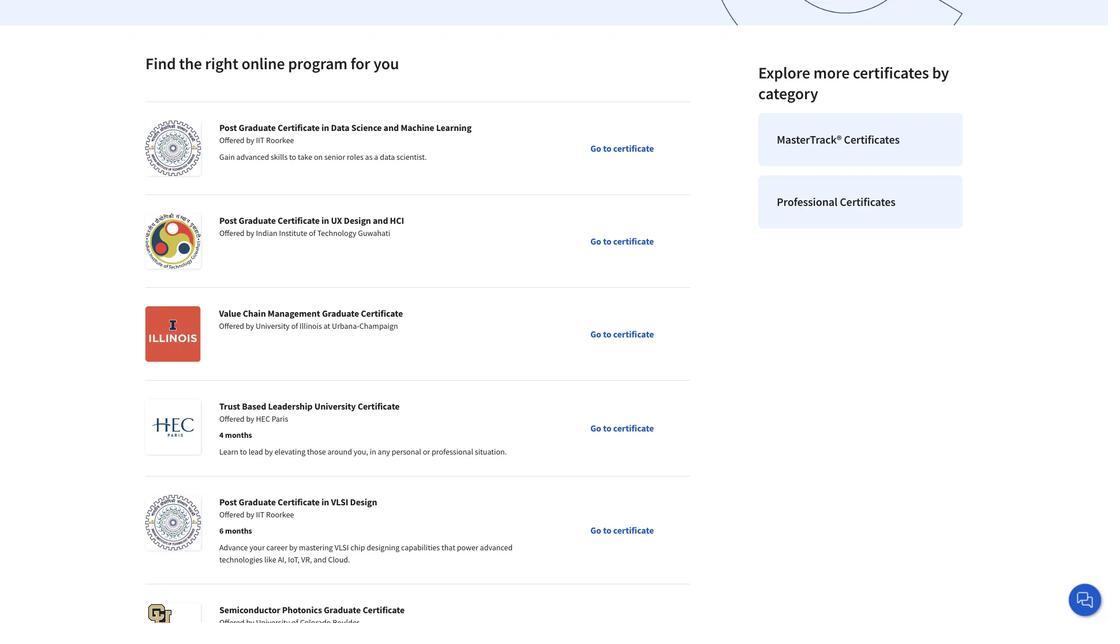 Task type: vqa. For each thing, say whether or not it's contained in the screenshot.
by
yes



Task type: locate. For each thing, give the bounding box(es) containing it.
certificates inside professional certificates link
[[840, 195, 896, 209]]

offered left indian
[[219, 228, 245, 238]]

1 months from the top
[[225, 430, 252, 441]]

design
[[344, 215, 371, 226], [350, 497, 377, 508]]

mastertrack® certificates link
[[759, 113, 963, 166]]

offered inside post graduate certificate in ux design and hci offered by indian institute of technology guwahati
[[219, 228, 245, 238]]

0 vertical spatial iit
[[256, 135, 265, 145]]

0 vertical spatial roorkee
[[266, 135, 294, 145]]

and
[[384, 122, 399, 133], [373, 215, 388, 226], [314, 555, 327, 565]]

go to certificate for trust based leadership university certificate
[[591, 423, 654, 434]]

senior
[[324, 152, 345, 162]]

in inside the post graduate certificate in data science and machine learning offered by iit roorkee
[[322, 122, 329, 133]]

1 horizontal spatial of
[[309, 228, 316, 238]]

in for data
[[322, 122, 329, 133]]

2 go to certificate from the top
[[591, 236, 654, 247]]

1 roorkee from the top
[[266, 135, 294, 145]]

and for machine
[[384, 122, 399, 133]]

design inside post graduate certificate in vlsi design offered by iit roorkee 6 months
[[350, 497, 377, 508]]

iit roorkee image for post graduate certificate in data science and machine learning
[[145, 121, 201, 176]]

right
[[205, 53, 238, 74]]

graduate inside post graduate certificate in vlsi design offered by iit roorkee 6 months
[[239, 497, 276, 508]]

by inside post graduate certificate in ux design and hci offered by indian institute of technology guwahati
[[246, 228, 254, 238]]

advanced inside 'advance your career by mastering vlsi chip designing capabilities that power advanced technologies like ai, iot, vr, and cloud.'
[[480, 543, 513, 553]]

based
[[242, 401, 266, 412]]

of
[[309, 228, 316, 238], [291, 321, 298, 331]]

0 vertical spatial university
[[256, 321, 290, 331]]

institute
[[279, 228, 307, 238]]

1 vertical spatial iit
[[256, 510, 265, 520]]

by inside the post graduate certificate in data science and machine learning offered by iit roorkee
[[246, 135, 254, 145]]

3 go to certificate from the top
[[591, 329, 654, 340]]

2 vertical spatial post
[[219, 497, 237, 508]]

urbana-
[[332, 321, 360, 331]]

advanced
[[236, 152, 269, 162], [480, 543, 513, 553]]

2 iit roorkee image from the top
[[145, 495, 201, 551]]

in for vlsi
[[322, 497, 329, 508]]

of right "institute"
[[309, 228, 316, 238]]

graduate up indian
[[239, 215, 276, 226]]

2 months from the top
[[225, 526, 252, 536]]

iit inside post graduate certificate in vlsi design offered by iit roorkee 6 months
[[256, 510, 265, 520]]

post inside the post graduate certificate in data science and machine learning offered by iit roorkee
[[219, 122, 237, 133]]

1 iit from the top
[[256, 135, 265, 145]]

certificate
[[278, 122, 320, 133], [278, 215, 320, 226], [361, 308, 403, 319], [358, 401, 400, 412], [278, 497, 320, 508], [363, 605, 405, 616]]

those
[[307, 447, 326, 457]]

0 vertical spatial of
[[309, 228, 316, 238]]

you,
[[354, 447, 368, 457]]

advanced right power on the bottom
[[480, 543, 513, 553]]

post inside post graduate certificate in vlsi design offered by iit roorkee 6 months
[[219, 497, 237, 508]]

find
[[145, 53, 176, 74]]

go to certificate
[[591, 143, 654, 154], [591, 236, 654, 247], [591, 329, 654, 340], [591, 423, 654, 434], [591, 525, 654, 536]]

of down management
[[291, 321, 298, 331]]

iit roorkee image for post graduate certificate in vlsi design
[[145, 495, 201, 551]]

offered inside post graduate certificate in vlsi design offered by iit roorkee 6 months
[[219, 510, 245, 520]]

months inside post graduate certificate in vlsi design offered by iit roorkee 6 months
[[225, 526, 252, 536]]

a
[[374, 152, 378, 162]]

graduate up your
[[239, 497, 276, 508]]

go to certificate for post graduate certificate in vlsi design
[[591, 525, 654, 536]]

months inside trust based leadership university certificate offered by hec paris 4 months
[[225, 430, 252, 441]]

design for ux
[[344, 215, 371, 226]]

1 vertical spatial months
[[225, 526, 252, 536]]

design up guwahati
[[344, 215, 371, 226]]

1 horizontal spatial university
[[314, 401, 356, 412]]

offered down trust
[[219, 414, 245, 424]]

professional
[[777, 195, 838, 209]]

go to certificate for value chain management graduate certificate
[[591, 329, 654, 340]]

2 certificate from the top
[[613, 236, 654, 247]]

1 vertical spatial post
[[219, 215, 237, 226]]

graduate up skills
[[239, 122, 276, 133]]

0 vertical spatial vlsi
[[331, 497, 348, 508]]

online
[[242, 53, 285, 74]]

1 vertical spatial and
[[373, 215, 388, 226]]

and inside the post graduate certificate in data science and machine learning offered by iit roorkee
[[384, 122, 399, 133]]

4 go to certificate from the top
[[591, 423, 654, 434]]

chat with us image
[[1076, 591, 1095, 610]]

and right science
[[384, 122, 399, 133]]

in left any
[[370, 447, 376, 457]]

certificate for value chain management graduate certificate
[[613, 329, 654, 340]]

find the right online program for you
[[145, 53, 399, 74]]

roorkee up skills
[[266, 135, 294, 145]]

5 go to certificate from the top
[[591, 525, 654, 536]]

graduate inside post graduate certificate in ux design and hci offered by indian institute of technology guwahati
[[239, 215, 276, 226]]

data
[[380, 152, 395, 162]]

offered up 6
[[219, 510, 245, 520]]

gain advanced skills to take on senior roles as a data scientist.
[[219, 152, 427, 162]]

and for hci
[[373, 215, 388, 226]]

skills
[[271, 152, 288, 162]]

3 certificate from the top
[[613, 329, 654, 340]]

iit roorkee image
[[145, 121, 201, 176], [145, 495, 201, 551]]

university inside trust based leadership university certificate offered by hec paris 4 months
[[314, 401, 356, 412]]

you
[[374, 53, 399, 74]]

gain
[[219, 152, 235, 162]]

go for trust based leadership university certificate
[[591, 423, 602, 434]]

university
[[256, 321, 290, 331], [314, 401, 356, 412]]

offered up the gain
[[219, 135, 245, 145]]

1 vertical spatial advanced
[[480, 543, 513, 553]]

lead
[[249, 447, 263, 457]]

1 vertical spatial certificates
[[840, 195, 896, 209]]

and inside post graduate certificate in ux design and hci offered by indian institute of technology guwahati
[[373, 215, 388, 226]]

in
[[322, 122, 329, 133], [322, 215, 329, 226], [370, 447, 376, 457], [322, 497, 329, 508]]

0 horizontal spatial university
[[256, 321, 290, 331]]

to for trust based leadership university certificate
[[603, 423, 612, 434]]

indian
[[256, 228, 278, 238]]

2 vertical spatial and
[[314, 555, 327, 565]]

certificate for trust based leadership university certificate
[[613, 423, 654, 434]]

chip
[[351, 543, 365, 553]]

1 vertical spatial university
[[314, 401, 356, 412]]

0 vertical spatial certificates
[[844, 133, 900, 147]]

go to certificate for post graduate certificate in ux design and hci
[[591, 236, 654, 247]]

months right 4
[[225, 430, 252, 441]]

professional certificates
[[777, 195, 896, 209]]

designing
[[367, 543, 400, 553]]

4 go from the top
[[591, 423, 602, 434]]

program
[[288, 53, 348, 74]]

graduate for ux
[[239, 215, 276, 226]]

post
[[219, 122, 237, 133], [219, 215, 237, 226], [219, 497, 237, 508]]

1 vertical spatial vlsi
[[335, 543, 349, 553]]

0 horizontal spatial of
[[291, 321, 298, 331]]

vlsi
[[331, 497, 348, 508], [335, 543, 349, 553]]

in left data
[[322, 122, 329, 133]]

3 go from the top
[[591, 329, 602, 340]]

months
[[225, 430, 252, 441], [225, 526, 252, 536]]

for
[[351, 53, 371, 74]]

0 vertical spatial advanced
[[236, 152, 269, 162]]

go
[[591, 143, 602, 154], [591, 236, 602, 247], [591, 329, 602, 340], [591, 423, 602, 434], [591, 525, 602, 536]]

5 certificate from the top
[[613, 525, 654, 536]]

and up guwahati
[[373, 215, 388, 226]]

and down mastering
[[314, 555, 327, 565]]

0 vertical spatial months
[[225, 430, 252, 441]]

1 go from the top
[[591, 143, 602, 154]]

in inside post graduate certificate in ux design and hci offered by indian institute of technology guwahati
[[322, 215, 329, 226]]

go for post graduate certificate in vlsi design
[[591, 525, 602, 536]]

0 vertical spatial design
[[344, 215, 371, 226]]

design for vlsi
[[350, 497, 377, 508]]

certificate inside post graduate certificate in vlsi design offered by iit roorkee 6 months
[[278, 497, 320, 508]]

vlsi inside post graduate certificate in vlsi design offered by iit roorkee 6 months
[[331, 497, 348, 508]]

of inside value chain management graduate certificate offered by university of illinois at urbana-champaign
[[291, 321, 298, 331]]

list
[[754, 109, 968, 233]]

1 vertical spatial design
[[350, 497, 377, 508]]

certificates
[[844, 133, 900, 147], [840, 195, 896, 209]]

0 vertical spatial and
[[384, 122, 399, 133]]

in inside post graduate certificate in vlsi design offered by iit roorkee 6 months
[[322, 497, 329, 508]]

vlsi down around
[[331, 497, 348, 508]]

offered down value
[[219, 321, 244, 331]]

of inside post graduate certificate in ux design and hci offered by indian institute of technology guwahati
[[309, 228, 316, 238]]

0 vertical spatial iit roorkee image
[[145, 121, 201, 176]]

post for data
[[219, 122, 237, 133]]

design inside post graduate certificate in ux design and hci offered by indian institute of technology guwahati
[[344, 215, 371, 226]]

take
[[298, 152, 312, 162]]

certificate inside value chain management graduate certificate offered by university of illinois at urbana-champaign
[[361, 308, 403, 319]]

advanced right the gain
[[236, 152, 269, 162]]

champaign
[[360, 321, 398, 331]]

university right leadership
[[314, 401, 356, 412]]

iit
[[256, 135, 265, 145], [256, 510, 265, 520]]

photonics
[[282, 605, 322, 616]]

certificates inside mastertrack® certificates link
[[844, 133, 900, 147]]

design up chip at left bottom
[[350, 497, 377, 508]]

2 iit from the top
[[256, 510, 265, 520]]

university of illinois at urbana-champaign image
[[145, 307, 201, 362]]

0 vertical spatial post
[[219, 122, 237, 133]]

in left ux
[[322, 215, 329, 226]]

graduate up urbana-
[[322, 308, 359, 319]]

roorkee inside the post graduate certificate in data science and machine learning offered by iit roorkee
[[266, 135, 294, 145]]

vlsi up the "cloud."
[[335, 543, 349, 553]]

2 post from the top
[[219, 215, 237, 226]]

1 certificate from the top
[[613, 143, 654, 154]]

by inside 'advance your career by mastering vlsi chip designing capabilities that power advanced technologies like ai, iot, vr, and cloud.'
[[289, 543, 298, 553]]

more
[[814, 63, 850, 83]]

1 post from the top
[[219, 122, 237, 133]]

2 roorkee from the top
[[266, 510, 294, 520]]

3 post from the top
[[219, 497, 237, 508]]

1 horizontal spatial advanced
[[480, 543, 513, 553]]

1 iit roorkee image from the top
[[145, 121, 201, 176]]

roorkee up 'career'
[[266, 510, 294, 520]]

iit roorkee image left 6
[[145, 495, 201, 551]]

vr,
[[301, 555, 312, 565]]

1 vertical spatial of
[[291, 321, 298, 331]]

1 vertical spatial iit roorkee image
[[145, 495, 201, 551]]

5 go from the top
[[591, 525, 602, 536]]

by
[[933, 63, 950, 83], [246, 135, 254, 145], [246, 228, 254, 238], [246, 321, 254, 331], [246, 414, 254, 424], [265, 447, 273, 457], [246, 510, 254, 520], [289, 543, 298, 553]]

4 certificate from the top
[[613, 423, 654, 434]]

roorkee
[[266, 135, 294, 145], [266, 510, 294, 520]]

in up mastering
[[322, 497, 329, 508]]

university down chain
[[256, 321, 290, 331]]

1 go to certificate from the top
[[591, 143, 654, 154]]

1 vertical spatial roorkee
[[266, 510, 294, 520]]

post inside post graduate certificate in ux design and hci offered by indian institute of technology guwahati
[[219, 215, 237, 226]]

iit roorkee image left the gain
[[145, 121, 201, 176]]

months right 6
[[225, 526, 252, 536]]

management
[[268, 308, 320, 319]]

semiconductor
[[219, 605, 280, 616]]

as
[[365, 152, 373, 162]]

2 go from the top
[[591, 236, 602, 247]]

mastertrack®
[[777, 133, 842, 147]]

certificate for post graduate certificate in ux design and hci
[[613, 236, 654, 247]]

to
[[603, 143, 612, 154], [289, 152, 296, 162], [603, 236, 612, 247], [603, 329, 612, 340], [603, 423, 612, 434], [240, 447, 247, 457], [603, 525, 612, 536]]

offered
[[219, 135, 245, 145], [219, 228, 245, 238], [219, 321, 244, 331], [219, 414, 245, 424], [219, 510, 245, 520]]

post for vlsi
[[219, 497, 237, 508]]

graduate inside the post graduate certificate in data science and machine learning offered by iit roorkee
[[239, 122, 276, 133]]



Task type: describe. For each thing, give the bounding box(es) containing it.
capabilities
[[401, 543, 440, 553]]

go for post graduate certificate in data science and machine learning
[[591, 143, 602, 154]]

go for value chain management graduate certificate
[[591, 329, 602, 340]]

illinois
[[300, 321, 322, 331]]

personal
[[392, 447, 421, 457]]

value chain management graduate certificate offered by university of illinois at urbana-champaign
[[219, 308, 403, 331]]

like
[[264, 555, 276, 565]]

semiconductor photonics graduate certificate link
[[145, 585, 691, 624]]

offered inside trust based leadership university certificate offered by hec paris 4 months
[[219, 414, 245, 424]]

graduate inside value chain management graduate certificate offered by university of illinois at urbana-champaign
[[322, 308, 359, 319]]

technology
[[317, 228, 356, 238]]

to for post graduate certificate in ux design and hci
[[603, 236, 612, 247]]

learn
[[219, 447, 238, 457]]

university inside value chain management graduate certificate offered by university of illinois at urbana-champaign
[[256, 321, 290, 331]]

certificates
[[853, 63, 929, 83]]

category
[[759, 83, 819, 104]]

to for post graduate certificate in vlsi design
[[603, 525, 612, 536]]

advance
[[219, 543, 248, 553]]

by inside post graduate certificate in vlsi design offered by iit roorkee 6 months
[[246, 510, 254, 520]]

hci
[[390, 215, 404, 226]]

post graduate certificate in data science and machine learning offered by iit roorkee
[[219, 122, 472, 145]]

go for post graduate certificate in ux design and hci
[[591, 236, 602, 247]]

the
[[179, 53, 202, 74]]

iot,
[[288, 555, 300, 565]]

graduate for data
[[239, 122, 276, 133]]

professional
[[432, 447, 473, 457]]

post graduate certificate in vlsi design offered by iit roorkee 6 months
[[219, 497, 377, 536]]

graduate for vlsi
[[239, 497, 276, 508]]

roles
[[347, 152, 364, 162]]

leadership
[[268, 401, 313, 412]]

data
[[331, 122, 350, 133]]

any
[[378, 447, 390, 457]]

list containing mastertrack® certificates
[[754, 109, 968, 233]]

indian institute of technology guwahati image
[[145, 214, 201, 269]]

to for value chain management graduate certificate
[[603, 329, 612, 340]]

paris
[[272, 414, 288, 424]]

value
[[219, 308, 241, 319]]

chain
[[243, 308, 266, 319]]

mastering
[[299, 543, 333, 553]]

post for ux
[[219, 215, 237, 226]]

and inside 'advance your career by mastering vlsi chip designing capabilities that power advanced technologies like ai, iot, vr, and cloud.'
[[314, 555, 327, 565]]

technologies
[[219, 555, 263, 565]]

trust
[[219, 401, 240, 412]]

scientist.
[[397, 152, 427, 162]]

machine
[[401, 122, 435, 133]]

hec paris image
[[145, 400, 201, 455]]

certificate inside post graduate certificate in ux design and hci offered by indian institute of technology guwahati
[[278, 215, 320, 226]]

certificate inside trust based leadership university certificate offered by hec paris 4 months
[[358, 401, 400, 412]]

certificate inside 'semiconductor photonics graduate certificate' link
[[363, 605, 405, 616]]

certificate for post graduate certificate in data science and machine learning
[[613, 143, 654, 154]]

certificate for post graduate certificate in vlsi design
[[613, 525, 654, 536]]

that
[[442, 543, 455, 553]]

hec
[[256, 414, 270, 424]]

cloud.
[[328, 555, 350, 565]]

roorkee inside post graduate certificate in vlsi design offered by iit roorkee 6 months
[[266, 510, 294, 520]]

science
[[351, 122, 382, 133]]

post graduate certificate in ux design and hci offered by indian institute of technology guwahati
[[219, 215, 404, 238]]

offered inside value chain management graduate certificate offered by university of illinois at urbana-champaign
[[219, 321, 244, 331]]

professional certificates link
[[759, 176, 963, 229]]

ai,
[[278, 555, 287, 565]]

at
[[324, 321, 330, 331]]

by inside value chain management graduate certificate offered by university of illinois at urbana-champaign
[[246, 321, 254, 331]]

certificates for professional certificates
[[840, 195, 896, 209]]

elevating
[[275, 447, 306, 457]]

to for post graduate certificate in data science and machine learning
[[603, 143, 612, 154]]

trust based leadership university certificate offered by hec paris 4 months
[[219, 401, 400, 441]]

around
[[328, 447, 352, 457]]

mastertrack® certificates
[[777, 133, 900, 147]]

by inside the explore more certificates by category
[[933, 63, 950, 83]]

in for ux
[[322, 215, 329, 226]]

career
[[266, 543, 288, 553]]

semiconductor photonics graduate certificate
[[219, 605, 405, 616]]

your
[[250, 543, 265, 553]]

situation.
[[475, 447, 507, 457]]

certificate inside the post graduate certificate in data science and machine learning offered by iit roorkee
[[278, 122, 320, 133]]

power
[[457, 543, 479, 553]]

graduate right photonics
[[324, 605, 361, 616]]

explore more certificates by category
[[759, 63, 950, 104]]

guwahati
[[358, 228, 390, 238]]

iit inside the post graduate certificate in data science and machine learning offered by iit roorkee
[[256, 135, 265, 145]]

vlsi inside 'advance your career by mastering vlsi chip designing capabilities that power advanced technologies like ai, iot, vr, and cloud.'
[[335, 543, 349, 553]]

explore
[[759, 63, 811, 83]]

go to certificate for post graduate certificate in data science and machine learning
[[591, 143, 654, 154]]

or
[[423, 447, 430, 457]]

learning
[[436, 122, 472, 133]]

offered inside the post graduate certificate in data science and machine learning offered by iit roorkee
[[219, 135, 245, 145]]

6
[[219, 526, 224, 536]]

certificates for mastertrack® certificates
[[844, 133, 900, 147]]

0 horizontal spatial advanced
[[236, 152, 269, 162]]

advance your career by mastering vlsi chip designing capabilities that power advanced technologies like ai, iot, vr, and cloud.
[[219, 543, 513, 565]]

ux
[[331, 215, 342, 226]]

by inside trust based leadership university certificate offered by hec paris 4 months
[[246, 414, 254, 424]]

learn to lead by elevating those around you, in any personal or professional situation.
[[219, 447, 507, 457]]

4
[[219, 430, 224, 441]]

on
[[314, 152, 323, 162]]



